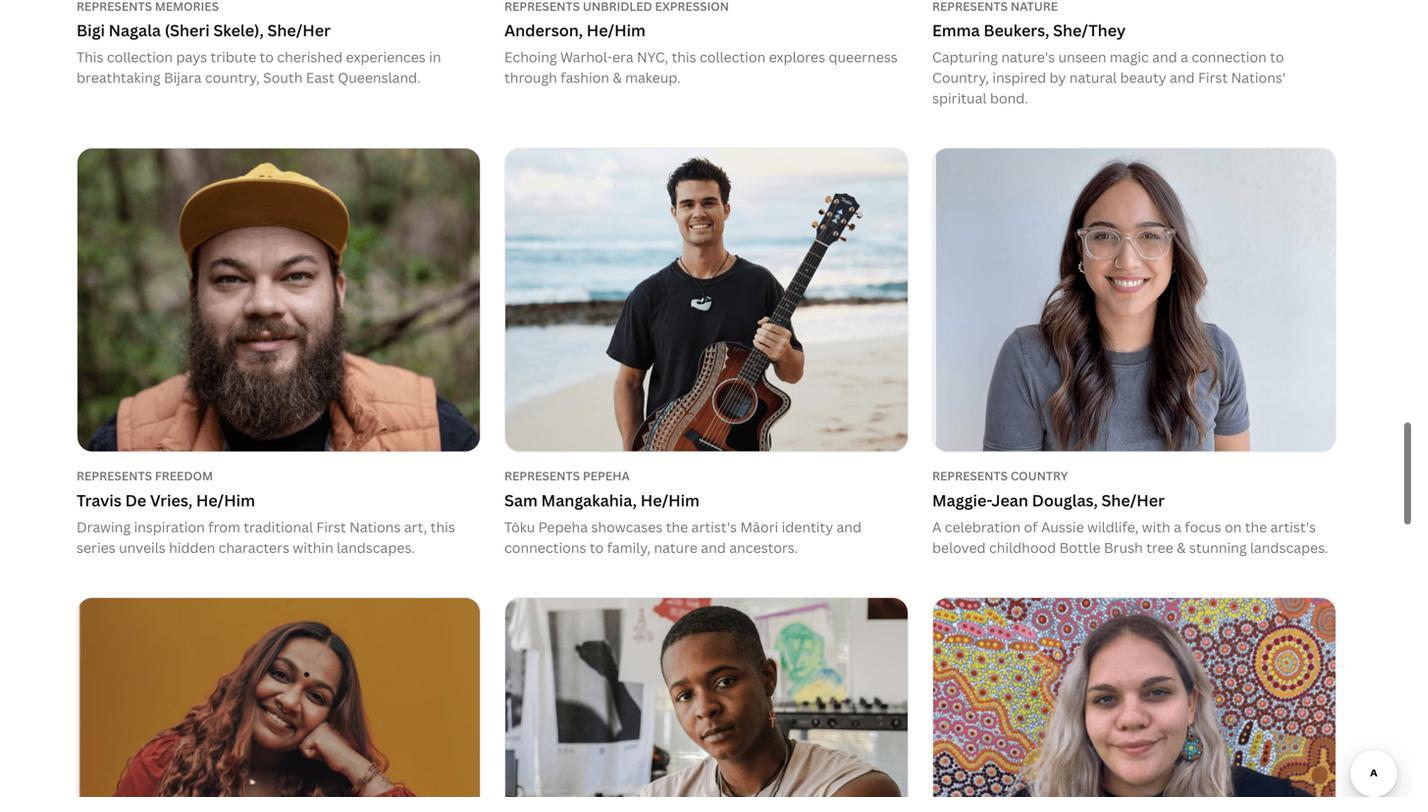 Task type: describe. For each thing, give the bounding box(es) containing it.
era
[[612, 48, 634, 66]]

to for artist's
[[590, 539, 604, 557]]

cherished
[[277, 48, 343, 66]]

inspiration
[[134, 518, 205, 537]]

(sheri
[[165, 20, 210, 41]]

this inside anderson, he/him echoing warhol-era nyc, this collection explores queerness through fashion & makeup.
[[672, 48, 696, 66]]

tribute
[[210, 48, 256, 66]]

on
[[1225, 518, 1242, 537]]

queensland.
[[338, 68, 421, 87]]

makeup.
[[625, 68, 681, 87]]

bigi nagala (sheri skele), she/her this collection pays tribute to cherished experiences in breathtaking bijara country, south east queensland.
[[77, 20, 441, 87]]

vries,
[[150, 490, 192, 511]]

stunning
[[1189, 539, 1247, 557]]

warhol-
[[560, 48, 612, 66]]

through
[[504, 68, 557, 87]]

represents country maggie-jean douglas, she/her
[[932, 468, 1165, 511]]

explores
[[769, 48, 825, 66]]

de
[[125, 490, 146, 511]]

queerness
[[829, 48, 898, 66]]

brush
[[1104, 539, 1143, 557]]

a celebration of aussie wildlife, with a focus on the artist's beloved childhood bottle brush tree & stunning landscapes.
[[932, 518, 1328, 557]]

and right beauty
[[1170, 68, 1195, 87]]

in
[[429, 48, 441, 66]]

traditional
[[244, 518, 313, 537]]

nations'
[[1231, 68, 1286, 87]]

represents for sam
[[504, 468, 580, 484]]

of
[[1024, 518, 1038, 537]]

bond.
[[990, 89, 1028, 108]]

a inside emma beukers, she/they capturing nature's unseen magic and a connection to country, inspired by natural beauty and first nations' spiritual bond.
[[1181, 48, 1188, 66]]

unveils
[[119, 539, 166, 557]]

breathtaking
[[77, 68, 161, 87]]

connection
[[1192, 48, 1267, 66]]

douglas,
[[1032, 490, 1098, 511]]

this inside "drawing inspiration from traditional first nations art, this series unveils hidden characters within landscapes."
[[430, 518, 455, 537]]

represents pepeha sam mangakahia, he/him
[[504, 468, 700, 511]]

bottle
[[1059, 539, 1101, 557]]

celebration
[[945, 518, 1021, 537]]

and up beauty
[[1152, 48, 1177, 66]]

within
[[293, 539, 333, 557]]

sam
[[504, 490, 538, 511]]

wildlife,
[[1087, 518, 1139, 537]]

country
[[1011, 468, 1068, 484]]

first inside "drawing inspiration from traditional first nations art, this series unveils hidden characters within landscapes."
[[316, 518, 346, 537]]

nations
[[349, 518, 401, 537]]

capturing
[[932, 48, 998, 66]]

and right identity
[[837, 518, 862, 537]]

landscapes. inside a celebration of aussie wildlife, with a focus on the artist's beloved childhood bottle brush tree & stunning landscapes.
[[1250, 539, 1328, 557]]

nature
[[654, 539, 698, 557]]

tōku
[[504, 518, 535, 537]]

she/they
[[1053, 20, 1126, 41]]

collection inside 'bigi nagala (sheri skele), she/her this collection pays tribute to cherished experiences in breathtaking bijara country, south east queensland.'
[[107, 48, 173, 66]]

echoing
[[504, 48, 557, 66]]

childhood
[[989, 539, 1056, 557]]

nyc,
[[637, 48, 668, 66]]

he/him inside represents freedom travis de vries, he/him
[[196, 490, 255, 511]]

identity
[[782, 518, 833, 537]]

nagala
[[109, 20, 161, 41]]

art,
[[404, 518, 427, 537]]

artist's inside a celebration of aussie wildlife, with a focus on the artist's beloved childhood bottle brush tree & stunning landscapes.
[[1271, 518, 1316, 537]]

first inside emma beukers, she/they capturing nature's unseen magic and a connection to country, inspired by natural beauty and first nations' spiritual bond.
[[1198, 68, 1228, 87]]

fashion
[[560, 68, 609, 87]]

beauty
[[1120, 68, 1166, 87]]



Task type: locate. For each thing, give the bounding box(es) containing it.
0 horizontal spatial this
[[430, 518, 455, 537]]

1 vertical spatial a
[[1174, 518, 1181, 537]]

showcases
[[591, 518, 663, 537]]

0 vertical spatial &
[[613, 68, 622, 87]]

focus
[[1185, 518, 1221, 537]]

he/him up tōku pepeha showcases the artist's māori identity and connections to family, nature and ancestors.
[[641, 490, 700, 511]]

magic
[[1110, 48, 1149, 66]]

to left family,
[[590, 539, 604, 557]]

tōku pepeha showcases the artist's māori identity and connections to family, nature and ancestors.
[[504, 518, 862, 557]]

he/him up 'era' at top left
[[587, 20, 646, 41]]

1 represents from the left
[[77, 468, 152, 484]]

3 represents from the left
[[932, 468, 1008, 484]]

collection left 'explores'
[[700, 48, 766, 66]]

travis
[[77, 490, 122, 511]]

and
[[1152, 48, 1177, 66], [1170, 68, 1195, 87], [837, 518, 862, 537], [701, 539, 726, 557]]

1 landscapes. from the left
[[337, 539, 415, 557]]

1 horizontal spatial artist's
[[1271, 518, 1316, 537]]

to up south on the left top of page
[[260, 48, 274, 66]]

characters
[[219, 539, 289, 557]]

1 horizontal spatial to
[[590, 539, 604, 557]]

aussie
[[1041, 518, 1084, 537]]

pays
[[176, 48, 207, 66]]

0 horizontal spatial represents
[[77, 468, 152, 484]]

series
[[77, 539, 115, 557]]

1 the from the left
[[666, 518, 688, 537]]

0 horizontal spatial landscapes.
[[337, 539, 415, 557]]

beukers,
[[984, 20, 1049, 41]]

freedom
[[155, 468, 213, 484]]

he/him inside represents pepeha sam mangakahia, he/him
[[641, 490, 700, 511]]

south
[[263, 68, 303, 87]]

0 horizontal spatial collection
[[107, 48, 173, 66]]

country,
[[932, 68, 989, 87]]

this right nyc,
[[672, 48, 696, 66]]

tree
[[1146, 539, 1173, 557]]

he/him up from
[[196, 490, 255, 511]]

& inside a celebration of aussie wildlife, with a focus on the artist's beloved childhood bottle brush tree & stunning landscapes.
[[1177, 539, 1186, 557]]

represents freedom travis de vries, he/him
[[77, 468, 255, 511]]

&
[[613, 68, 622, 87], [1177, 539, 1186, 557]]

1 horizontal spatial the
[[1245, 518, 1267, 537]]

skele),
[[213, 20, 264, 41]]

landscapes. right stunning on the right bottom
[[1250, 539, 1328, 557]]

first up within
[[316, 518, 346, 537]]

1 vertical spatial &
[[1177, 539, 1186, 557]]

she/her
[[267, 20, 331, 41], [1102, 490, 1165, 511]]

represents inside represents freedom travis de vries, he/him
[[77, 468, 152, 484]]

unseen
[[1058, 48, 1106, 66]]

2 collection from the left
[[700, 48, 766, 66]]

maggie-
[[932, 490, 992, 511]]

1 horizontal spatial first
[[1198, 68, 1228, 87]]

connections
[[504, 539, 586, 557]]

represents for travis
[[77, 468, 152, 484]]

landscapes. inside "drawing inspiration from traditional first nations art, this series unveils hidden characters within landscapes."
[[337, 539, 415, 557]]

inspired
[[992, 68, 1046, 87]]

a right with
[[1174, 518, 1181, 537]]

0 horizontal spatial artist's
[[691, 518, 737, 537]]

1 collection from the left
[[107, 48, 173, 66]]

0 vertical spatial a
[[1181, 48, 1188, 66]]

a
[[1181, 48, 1188, 66], [1174, 518, 1181, 537]]

represents for maggie-
[[932, 468, 1008, 484]]

to inside tōku pepeha showcases the artist's māori identity and connections to family, nature and ancestors.
[[590, 539, 604, 557]]

represents up 'maggie-'
[[932, 468, 1008, 484]]

1 horizontal spatial &
[[1177, 539, 1186, 557]]

2 the from the left
[[1245, 518, 1267, 537]]

anderson,
[[504, 20, 583, 41]]

represents up travis at the bottom left of the page
[[77, 468, 152, 484]]

by
[[1050, 68, 1066, 87]]

māori
[[740, 518, 778, 537]]

experiences
[[346, 48, 426, 66]]

emma
[[932, 20, 980, 41]]

collection down nagala
[[107, 48, 173, 66]]

to up nations'
[[1270, 48, 1284, 66]]

the inside tōku pepeha showcases the artist's māori identity and connections to family, nature and ancestors.
[[666, 518, 688, 537]]

2 artist's from the left
[[1271, 518, 1316, 537]]

2 landscapes. from the left
[[1250, 539, 1328, 557]]

1 horizontal spatial represents
[[504, 468, 580, 484]]

family,
[[607, 539, 651, 557]]

country,
[[205, 68, 260, 87]]

she/her inside 'bigi nagala (sheri skele), she/her this collection pays tribute to cherished experiences in breathtaking bijara country, south east queensland.'
[[267, 20, 331, 41]]

represents inside represents pepeha sam mangakahia, he/him
[[504, 468, 580, 484]]

first
[[1198, 68, 1228, 87], [316, 518, 346, 537]]

1 vertical spatial she/her
[[1102, 490, 1165, 511]]

this
[[672, 48, 696, 66], [430, 518, 455, 537]]

0 horizontal spatial she/her
[[267, 20, 331, 41]]

& inside anderson, he/him echoing warhol-era nyc, this collection explores queerness through fashion & makeup.
[[613, 68, 622, 87]]

collection inside anderson, he/him echoing warhol-era nyc, this collection explores queerness through fashion & makeup.
[[700, 48, 766, 66]]

1 vertical spatial first
[[316, 518, 346, 537]]

landscapes.
[[337, 539, 415, 557], [1250, 539, 1328, 557]]

1 horizontal spatial she/her
[[1102, 490, 1165, 511]]

drawing
[[77, 518, 131, 537]]

0 vertical spatial this
[[672, 48, 696, 66]]

2 horizontal spatial to
[[1270, 48, 1284, 66]]

1 vertical spatial this
[[430, 518, 455, 537]]

pepeha
[[538, 518, 588, 537]]

beloved
[[932, 539, 986, 557]]

hidden
[[169, 539, 215, 557]]

jean
[[992, 490, 1028, 511]]

& down 'era' at top left
[[613, 68, 622, 87]]

collection
[[107, 48, 173, 66], [700, 48, 766, 66]]

bijara
[[164, 68, 202, 87]]

the
[[666, 518, 688, 537], [1245, 518, 1267, 537]]

east
[[306, 68, 334, 87]]

0 horizontal spatial to
[[260, 48, 274, 66]]

represents inside represents country maggie-jean douglas, she/her
[[932, 468, 1008, 484]]

0 horizontal spatial &
[[613, 68, 622, 87]]

she/her inside represents country maggie-jean douglas, she/her
[[1102, 490, 1165, 511]]

this
[[77, 48, 104, 66]]

represents
[[77, 468, 152, 484], [504, 468, 580, 484], [932, 468, 1008, 484]]

mangakahia,
[[541, 490, 637, 511]]

the up nature
[[666, 518, 688, 537]]

anderson, he/him echoing warhol-era nyc, this collection explores queerness through fashion & makeup.
[[504, 20, 898, 87]]

1 artist's from the left
[[691, 518, 737, 537]]

1 horizontal spatial collection
[[700, 48, 766, 66]]

& right tree
[[1177, 539, 1186, 557]]

artist's right on
[[1271, 518, 1316, 537]]

1 horizontal spatial this
[[672, 48, 696, 66]]

a inside a celebration of aussie wildlife, with a focus on the artist's beloved childhood bottle brush tree & stunning landscapes.
[[1174, 518, 1181, 537]]

2 horizontal spatial represents
[[932, 468, 1008, 484]]

bigi
[[77, 20, 105, 41]]

to
[[260, 48, 274, 66], [1270, 48, 1284, 66], [590, 539, 604, 557]]

0 vertical spatial she/her
[[267, 20, 331, 41]]

this right art,
[[430, 518, 455, 537]]

she/her up cherished
[[267, 20, 331, 41]]

landscapes. down nations
[[337, 539, 415, 557]]

a left connection
[[1181, 48, 1188, 66]]

to inside 'bigi nagala (sheri skele), she/her this collection pays tribute to cherished experiences in breathtaking bijara country, south east queensland.'
[[260, 48, 274, 66]]

to inside emma beukers, she/they capturing nature's unseen magic and a connection to country, inspired by natural beauty and first nations' spiritual bond.
[[1270, 48, 1284, 66]]

first down connection
[[1198, 68, 1228, 87]]

she/her up wildlife,
[[1102, 490, 1165, 511]]

he/him inside anderson, he/him echoing warhol-era nyc, this collection explores queerness through fashion & makeup.
[[587, 20, 646, 41]]

spiritual
[[932, 89, 987, 108]]

pepeha
[[583, 468, 630, 484]]

artist's
[[691, 518, 737, 537], [1271, 518, 1316, 537]]

ancestors.
[[729, 539, 798, 557]]

natural
[[1069, 68, 1117, 87]]

represents up "sam"
[[504, 468, 580, 484]]

nature's
[[1001, 48, 1055, 66]]

to for she/her
[[260, 48, 274, 66]]

drawing inspiration from traditional first nations art, this series unveils hidden characters within landscapes.
[[77, 518, 455, 557]]

with
[[1142, 518, 1170, 537]]

2 represents from the left
[[504, 468, 580, 484]]

the right on
[[1245, 518, 1267, 537]]

1 horizontal spatial landscapes.
[[1250, 539, 1328, 557]]

0 horizontal spatial the
[[666, 518, 688, 537]]

0 horizontal spatial first
[[316, 518, 346, 537]]

a
[[932, 518, 942, 537]]

and right nature
[[701, 539, 726, 557]]

the inside a celebration of aussie wildlife, with a focus on the artist's beloved childhood bottle brush tree & stunning landscapes.
[[1245, 518, 1267, 537]]

artist's up nature
[[691, 518, 737, 537]]

0 vertical spatial first
[[1198, 68, 1228, 87]]

artist's inside tōku pepeha showcases the artist's māori identity and connections to family, nature and ancestors.
[[691, 518, 737, 537]]

from
[[208, 518, 240, 537]]

emma beukers, she/they capturing nature's unseen magic and a connection to country, inspired by natural beauty and first nations' spiritual bond.
[[932, 20, 1286, 108]]



Task type: vqa. For each thing, say whether or not it's contained in the screenshot.
connect
no



